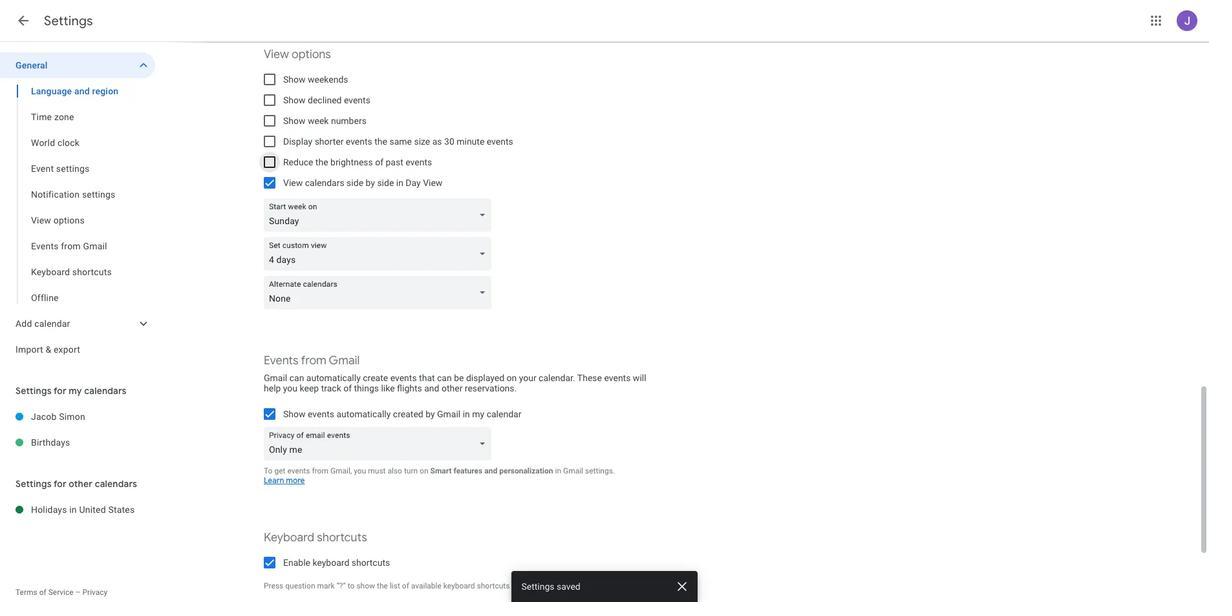 Task type: vqa. For each thing, say whether or not it's contained in the screenshot.
3 PM's 3
no



Task type: locate. For each thing, give the bounding box(es) containing it.
event
[[31, 164, 54, 174]]

keyboard shortcuts up enable
[[264, 531, 367, 546]]

gmail left keep
[[264, 373, 287, 383]]

terms of service – privacy
[[16, 588, 107, 597]]

0 horizontal spatial options
[[53, 215, 85, 226]]

1 horizontal spatial by
[[426, 409, 435, 420]]

show
[[283, 74, 306, 85], [283, 95, 306, 105], [283, 116, 306, 126], [283, 409, 306, 420]]

enable
[[283, 558, 310, 568]]

events up offline
[[31, 241, 59, 252]]

other right that
[[442, 383, 463, 394]]

side
[[347, 178, 363, 188], [377, 178, 394, 188]]

1 horizontal spatial other
[[442, 383, 463, 394]]

birthdays link
[[31, 430, 155, 456]]

these
[[577, 373, 602, 383]]

0 vertical spatial from
[[61, 241, 81, 252]]

0 horizontal spatial side
[[347, 178, 363, 188]]

0 vertical spatial view options
[[264, 47, 331, 62]]

show left weekends
[[283, 74, 306, 85]]

privacy link
[[82, 588, 107, 597]]

the down shorter
[[315, 157, 328, 167]]

–
[[75, 588, 81, 597]]

1 vertical spatial you
[[354, 467, 366, 476]]

0 vertical spatial for
[[54, 385, 66, 397]]

shortcuts
[[72, 267, 112, 277], [317, 531, 367, 546], [352, 558, 390, 568], [477, 582, 510, 591]]

1 show from the top
[[283, 74, 306, 85]]

settings left saved
[[522, 582, 555, 592]]

flights
[[397, 383, 422, 394]]

1 horizontal spatial keyboard
[[443, 582, 475, 591]]

jacob simon
[[31, 412, 85, 422]]

settings for my calendars
[[16, 385, 127, 397]]

view options up show weekends
[[264, 47, 331, 62]]

and
[[74, 86, 90, 96], [424, 383, 439, 394], [484, 467, 497, 476]]

show events automatically created by gmail in my calendar
[[283, 409, 521, 420]]

the left same
[[375, 136, 387, 147]]

2 vertical spatial and
[[484, 467, 497, 476]]

my
[[69, 385, 82, 397], [472, 409, 484, 420]]

1 for from the top
[[54, 385, 66, 397]]

from inside the events from gmail gmail can automatically create events that can be displayed on your calendar. these events will help you keep track of things like flights and other reservations.
[[301, 354, 326, 369]]

calendars
[[305, 178, 344, 188], [84, 385, 127, 397], [95, 478, 137, 490]]

events inside the events from gmail gmail can automatically create events that can be displayed on your calendar. these events will help you keep track of things like flights and other reservations.
[[264, 354, 298, 369]]

other inside the events from gmail gmail can automatically create events that can be displayed on your calendar. these events will help you keep track of things like flights and other reservations.
[[442, 383, 463, 394]]

gmail,
[[330, 467, 352, 476]]

0 horizontal spatial keyboard shortcuts
[[31, 267, 112, 277]]

general tree item
[[0, 52, 155, 78]]

other up holidays in united states
[[69, 478, 93, 490]]

events right minute
[[487, 136, 513, 147]]

of left "past"
[[375, 157, 383, 167]]

view inside group
[[31, 215, 51, 226]]

1 vertical spatial for
[[54, 478, 66, 490]]

1 horizontal spatial my
[[472, 409, 484, 420]]

my up jacob simon tree item
[[69, 385, 82, 397]]

automatically inside the events from gmail gmail can automatically create events that can be displayed on your calendar. these events will help you keep track of things like flights and other reservations.
[[306, 373, 361, 383]]

2 horizontal spatial and
[[484, 467, 497, 476]]

in down reservations.
[[463, 409, 470, 420]]

gmail
[[83, 241, 107, 252], [329, 354, 360, 369], [264, 373, 287, 383], [437, 409, 461, 420], [563, 467, 583, 476]]

settings for my calendars tree
[[0, 404, 155, 456]]

general
[[16, 60, 48, 70]]

3 show from the top
[[283, 116, 306, 126]]

jacob
[[31, 412, 57, 422]]

of
[[375, 157, 383, 167], [343, 383, 352, 394], [402, 582, 409, 591], [39, 588, 46, 597]]

must
[[368, 467, 386, 476]]

display shorter events the same size as 30 minute events
[[283, 136, 513, 147]]

reservations.
[[465, 383, 517, 394]]

view down "notification"
[[31, 215, 51, 226]]

can
[[289, 373, 304, 383], [437, 373, 452, 383]]

help
[[264, 383, 281, 394]]

for
[[54, 385, 66, 397], [54, 478, 66, 490]]

0 horizontal spatial calendar
[[34, 319, 70, 329]]

tree containing general
[[0, 52, 155, 363]]

view calendars side by side in day view
[[283, 178, 442, 188]]

show up display
[[283, 116, 306, 126]]

keep
[[300, 383, 319, 394]]

0 vertical spatial other
[[442, 383, 463, 394]]

events up help on the left of the page
[[264, 354, 298, 369]]

other
[[442, 383, 463, 394], [69, 478, 93, 490]]

1 vertical spatial keyboard shortcuts
[[264, 531, 367, 546]]

can left be
[[437, 373, 452, 383]]

by down the reduce the brightness of past events
[[366, 178, 375, 188]]

events up numbers
[[344, 95, 370, 105]]

keyboard shortcuts down events from gmail
[[31, 267, 112, 277]]

numbers
[[331, 116, 366, 126]]

automatically down things
[[336, 409, 391, 420]]

0 horizontal spatial on
[[420, 467, 428, 476]]

1 horizontal spatial side
[[377, 178, 394, 188]]

keyboard right the available
[[443, 582, 475, 591]]

for up the holidays
[[54, 478, 66, 490]]

from up keep
[[301, 354, 326, 369]]

settings up the holidays
[[16, 478, 52, 490]]

calendars down reduce
[[305, 178, 344, 188]]

shortcuts left settings saved
[[477, 582, 510, 591]]

import & export
[[16, 345, 80, 355]]

0 vertical spatial on
[[507, 373, 517, 383]]

settings for event settings
[[56, 164, 90, 174]]

create
[[363, 373, 388, 383]]

1 horizontal spatial and
[[424, 383, 439, 394]]

will
[[633, 373, 646, 383]]

1 vertical spatial events
[[264, 354, 298, 369]]

events down size
[[406, 157, 432, 167]]

1 vertical spatial keyboard
[[264, 531, 314, 546]]

view down reduce
[[283, 178, 303, 188]]

calendars up states on the bottom left of the page
[[95, 478, 137, 490]]

1 can from the left
[[289, 373, 304, 383]]

by
[[366, 178, 375, 188], [426, 409, 435, 420]]

from inside to get events from gmail, you must also turn on smart features and personalization in gmail settings. learn more
[[312, 467, 328, 476]]

you
[[283, 383, 297, 394], [354, 467, 366, 476]]

tree
[[0, 52, 155, 363]]

options up show weekends
[[292, 47, 331, 62]]

1 vertical spatial by
[[426, 409, 435, 420]]

0 vertical spatial automatically
[[306, 373, 361, 383]]

events
[[344, 95, 370, 105], [346, 136, 372, 147], [487, 136, 513, 147], [406, 157, 432, 167], [390, 373, 417, 383], [604, 373, 631, 383], [308, 409, 334, 420], [287, 467, 310, 476]]

view
[[264, 47, 289, 62], [283, 178, 303, 188], [423, 178, 442, 188], [31, 215, 51, 226]]

track
[[321, 383, 341, 394]]

on left your on the bottom left of the page
[[507, 373, 517, 383]]

you right help on the left of the page
[[283, 383, 297, 394]]

1 vertical spatial settings
[[82, 189, 115, 200]]

show weekends
[[283, 74, 348, 85]]

and right flights
[[424, 383, 439, 394]]

on inside to get events from gmail, you must also turn on smart features and personalization in gmail settings. learn more
[[420, 467, 428, 476]]

turn
[[404, 467, 418, 476]]

calendar up &
[[34, 319, 70, 329]]

of right terms
[[39, 588, 46, 597]]

calendar.
[[539, 373, 575, 383]]

1 vertical spatial from
[[301, 354, 326, 369]]

settings up notification settings
[[56, 164, 90, 174]]

0 horizontal spatial by
[[366, 178, 375, 188]]

2 show from the top
[[283, 95, 306, 105]]

display
[[283, 136, 312, 147]]

2 side from the left
[[377, 178, 394, 188]]

automatically left create
[[306, 373, 361, 383]]

can right help on the left of the page
[[289, 373, 304, 383]]

1 vertical spatial view options
[[31, 215, 85, 226]]

4 show from the top
[[283, 409, 306, 420]]

displayed
[[466, 373, 504, 383]]

options up events from gmail
[[53, 215, 85, 226]]

learn more link
[[264, 476, 305, 486]]

keyboard up offline
[[31, 267, 70, 277]]

1 horizontal spatial calendar
[[487, 409, 521, 420]]

events from gmail gmail can automatically create events that can be displayed on your calendar. these events will help you keep track of things like flights and other reservations.
[[264, 354, 646, 394]]

0 vertical spatial keyboard
[[31, 267, 70, 277]]

events inside group
[[31, 241, 59, 252]]

0 horizontal spatial my
[[69, 385, 82, 397]]

options
[[292, 47, 331, 62], [53, 215, 85, 226]]

show for show declined events
[[283, 95, 306, 105]]

from left gmail,
[[312, 467, 328, 476]]

1 horizontal spatial events
[[264, 354, 298, 369]]

1 vertical spatial on
[[420, 467, 428, 476]]

you left must
[[354, 467, 366, 476]]

1 horizontal spatial can
[[437, 373, 452, 383]]

shortcuts up show
[[352, 558, 390, 568]]

birthdays tree item
[[0, 430, 155, 456]]

clock
[[57, 138, 80, 148]]

you inside the events from gmail gmail can automatically create events that can be displayed on your calendar. these events will help you keep track of things like flights and other reservations.
[[283, 383, 297, 394]]

show down keep
[[283, 409, 306, 420]]

language and region
[[31, 86, 119, 96]]

settings for notification settings
[[82, 189, 115, 200]]

1 vertical spatial calendars
[[84, 385, 127, 397]]

language
[[31, 86, 72, 96]]

2 vertical spatial from
[[312, 467, 328, 476]]

in inside to get events from gmail, you must also turn on smart features and personalization in gmail settings. learn more
[[555, 467, 561, 476]]

shortcuts up enable keyboard shortcuts
[[317, 531, 367, 546]]

2 for from the top
[[54, 478, 66, 490]]

in right personalization at the bottom left of the page
[[555, 467, 561, 476]]

0 horizontal spatial events
[[31, 241, 59, 252]]

1 horizontal spatial options
[[292, 47, 331, 62]]

1 horizontal spatial keyboard shortcuts
[[264, 531, 367, 546]]

1 vertical spatial my
[[472, 409, 484, 420]]

in left the united
[[69, 505, 77, 515]]

show down show weekends
[[283, 95, 306, 105]]

my down reservations.
[[472, 409, 484, 420]]

terms of service link
[[16, 588, 73, 597]]

settings right "notification"
[[82, 189, 115, 200]]

settings up jacob
[[16, 385, 52, 397]]

from inside group
[[61, 241, 81, 252]]

list
[[390, 582, 400, 591]]

the left list
[[377, 582, 388, 591]]

settings for settings saved
[[522, 582, 555, 592]]

the
[[375, 136, 387, 147], [315, 157, 328, 167], [377, 582, 388, 591]]

0 horizontal spatial can
[[289, 373, 304, 383]]

0 horizontal spatial keyboard
[[31, 267, 70, 277]]

1 vertical spatial and
[[424, 383, 439, 394]]

of right track
[[343, 383, 352, 394]]

enable keyboard shortcuts
[[283, 558, 390, 568]]

gmail left settings.
[[563, 467, 583, 476]]

0 vertical spatial my
[[69, 385, 82, 397]]

0 horizontal spatial keyboard
[[313, 558, 349, 568]]

0 horizontal spatial and
[[74, 86, 90, 96]]

and inside the events from gmail gmail can automatically create events that can be displayed on your calendar. these events will help you keep track of things like flights and other reservations.
[[424, 383, 439, 394]]

1 vertical spatial keyboard
[[443, 582, 475, 591]]

1 horizontal spatial view options
[[264, 47, 331, 62]]

group
[[0, 78, 155, 311]]

and left region
[[74, 86, 90, 96]]

1 horizontal spatial you
[[354, 467, 366, 476]]

minute
[[457, 136, 484, 147]]

0 vertical spatial calendar
[[34, 319, 70, 329]]

1 vertical spatial other
[[69, 478, 93, 490]]

0 vertical spatial settings
[[56, 164, 90, 174]]

events right get
[[287, 467, 310, 476]]

0 vertical spatial you
[[283, 383, 297, 394]]

calendars up jacob simon tree item
[[84, 385, 127, 397]]

for for my
[[54, 385, 66, 397]]

smart
[[430, 467, 452, 476]]

1 vertical spatial automatically
[[336, 409, 391, 420]]

side down "past"
[[377, 178, 394, 188]]

2 vertical spatial the
[[377, 582, 388, 591]]

from for events from gmail gmail can automatically create events that can be displayed on your calendar. these events will help you keep track of things like flights and other reservations.
[[301, 354, 326, 369]]

and right features
[[484, 467, 497, 476]]

by right created
[[426, 409, 435, 420]]

gmail down notification settings
[[83, 241, 107, 252]]

1 vertical spatial the
[[315, 157, 328, 167]]

keyboard up enable
[[264, 531, 314, 546]]

settings for settings
[[44, 13, 93, 29]]

0 vertical spatial events
[[31, 241, 59, 252]]

0 vertical spatial options
[[292, 47, 331, 62]]

saved
[[557, 582, 581, 592]]

2 vertical spatial calendars
[[95, 478, 137, 490]]

calendar down reservations.
[[487, 409, 521, 420]]

united
[[79, 505, 106, 515]]

from down notification settings
[[61, 241, 81, 252]]

0 vertical spatial keyboard shortcuts
[[31, 267, 112, 277]]

0 vertical spatial and
[[74, 86, 90, 96]]

in
[[396, 178, 403, 188], [463, 409, 470, 420], [555, 467, 561, 476], [69, 505, 77, 515]]

view options down "notification"
[[31, 215, 85, 226]]

events inside to get events from gmail, you must also turn on smart features and personalization in gmail settings. learn more
[[287, 467, 310, 476]]

get
[[274, 467, 285, 476]]

settings
[[44, 13, 93, 29], [16, 385, 52, 397], [16, 478, 52, 490], [522, 582, 555, 592]]

0 horizontal spatial you
[[283, 383, 297, 394]]

1 horizontal spatial on
[[507, 373, 517, 383]]

show
[[357, 582, 375, 591]]

keyboard up mark
[[313, 558, 349, 568]]

shortcuts down events from gmail
[[72, 267, 112, 277]]

calendar
[[34, 319, 70, 329], [487, 409, 521, 420]]

side down the reduce the brightness of past events
[[347, 178, 363, 188]]

for up "jacob simon"
[[54, 385, 66, 397]]

settings right the "go back" icon in the left top of the page
[[44, 13, 93, 29]]

show for show weekends
[[283, 74, 306, 85]]

None field
[[264, 198, 497, 232], [264, 237, 497, 271], [264, 276, 497, 310], [264, 427, 497, 461], [264, 198, 497, 232], [264, 237, 497, 271], [264, 276, 497, 310], [264, 427, 497, 461]]

on right turn
[[420, 467, 428, 476]]

1 vertical spatial options
[[53, 215, 85, 226]]



Task type: describe. For each thing, give the bounding box(es) containing it.
privacy
[[82, 588, 107, 597]]

events from gmail
[[31, 241, 107, 252]]

settings saved
[[522, 582, 581, 592]]

birthdays
[[31, 438, 70, 448]]

week
[[308, 116, 329, 126]]

also
[[388, 467, 402, 476]]

0 vertical spatial keyboard
[[313, 558, 349, 568]]

that
[[419, 373, 435, 383]]

gmail down be
[[437, 409, 461, 420]]

holidays in united states
[[31, 505, 135, 515]]

states
[[108, 505, 135, 515]]

on inside the events from gmail gmail can automatically create events that can be displayed on your calendar. these events will help you keep track of things like flights and other reservations.
[[507, 373, 517, 383]]

0 vertical spatial by
[[366, 178, 375, 188]]

show for show week numbers
[[283, 116, 306, 126]]

settings heading
[[44, 13, 93, 29]]

shorter
[[315, 136, 344, 147]]

time
[[31, 112, 52, 122]]

reduce
[[283, 157, 313, 167]]

personalization
[[499, 467, 553, 476]]

notification settings
[[31, 189, 115, 200]]

keyboard shortcuts inside group
[[31, 267, 112, 277]]

world clock
[[31, 138, 80, 148]]

as
[[432, 136, 442, 147]]

shortcuts inside group
[[72, 267, 112, 277]]

weekends
[[308, 74, 348, 85]]

options inside group
[[53, 215, 85, 226]]

view right day
[[423, 178, 442, 188]]

in inside tree item
[[69, 505, 77, 515]]

events down track
[[308, 409, 334, 420]]

&
[[46, 345, 51, 355]]

simon
[[59, 412, 85, 422]]

calendar inside tree
[[34, 319, 70, 329]]

"?"
[[337, 582, 346, 591]]

available
[[411, 582, 441, 591]]

view up show weekends
[[264, 47, 289, 62]]

import
[[16, 345, 43, 355]]

your
[[519, 373, 536, 383]]

0 horizontal spatial view options
[[31, 215, 85, 226]]

group containing language and region
[[0, 78, 155, 311]]

holidays
[[31, 505, 67, 515]]

calendars for settings for my calendars
[[84, 385, 127, 397]]

mark
[[317, 582, 335, 591]]

holidays in united states tree item
[[0, 497, 155, 523]]

1 vertical spatial calendar
[[487, 409, 521, 420]]

1 horizontal spatial keyboard
[[264, 531, 314, 546]]

0 horizontal spatial other
[[69, 478, 93, 490]]

to
[[264, 467, 272, 476]]

of inside the events from gmail gmail can automatically create events that can be displayed on your calendar. these events will help you keep track of things like flights and other reservations.
[[343, 383, 352, 394]]

of right list
[[402, 582, 409, 591]]

press
[[264, 582, 283, 591]]

reduce the brightness of past events
[[283, 157, 432, 167]]

offline
[[31, 293, 59, 303]]

same
[[389, 136, 412, 147]]

terms
[[16, 588, 37, 597]]

settings for settings for other calendars
[[16, 478, 52, 490]]

day
[[406, 178, 421, 188]]

from for events from gmail
[[61, 241, 81, 252]]

zone
[[54, 112, 74, 122]]

created
[[393, 409, 423, 420]]

brightness
[[330, 157, 373, 167]]

event settings
[[31, 164, 90, 174]]

2 can from the left
[[437, 373, 452, 383]]

1 side from the left
[[347, 178, 363, 188]]

events for events from gmail gmail can automatically create events that can be displayed on your calendar. these events will help you keep track of things like flights and other reservations.
[[264, 354, 298, 369]]

0 vertical spatial calendars
[[305, 178, 344, 188]]

export
[[54, 345, 80, 355]]

jacob simon tree item
[[0, 404, 155, 430]]

size
[[414, 136, 430, 147]]

more
[[286, 476, 305, 486]]

for for other
[[54, 478, 66, 490]]

events left that
[[390, 373, 417, 383]]

question
[[285, 582, 315, 591]]

gmail up track
[[329, 354, 360, 369]]

30
[[444, 136, 454, 147]]

events for events from gmail
[[31, 241, 59, 252]]

events left will
[[604, 373, 631, 383]]

features
[[454, 467, 482, 476]]

be
[[454, 373, 464, 383]]

settings.
[[585, 467, 615, 476]]

learn
[[264, 476, 284, 486]]

to
[[348, 582, 355, 591]]

and inside group
[[74, 86, 90, 96]]

show declined events
[[283, 95, 370, 105]]

holidays in united states link
[[31, 497, 155, 523]]

show for show events automatically created by gmail in my calendar
[[283, 409, 306, 420]]

add calendar
[[16, 319, 70, 329]]

service
[[48, 588, 73, 597]]

calendars for settings for other calendars
[[95, 478, 137, 490]]

to get events from gmail, you must also turn on smart features and personalization in gmail settings. learn more
[[264, 467, 615, 486]]

time zone
[[31, 112, 74, 122]]

world
[[31, 138, 55, 148]]

add
[[16, 319, 32, 329]]

settings for other calendars
[[16, 478, 137, 490]]

press question mark "?" to show the list of available keyboard shortcuts
[[264, 582, 510, 591]]

gmail inside group
[[83, 241, 107, 252]]

and inside to get events from gmail, you must also turn on smart features and personalization in gmail settings. learn more
[[484, 467, 497, 476]]

show week numbers
[[283, 116, 366, 126]]

declined
[[308, 95, 342, 105]]

past
[[386, 157, 403, 167]]

gmail inside to get events from gmail, you must also turn on smart features and personalization in gmail settings. learn more
[[563, 467, 583, 476]]

events up the reduce the brightness of past events
[[346, 136, 372, 147]]

you inside to get events from gmail, you must also turn on smart features and personalization in gmail settings. learn more
[[354, 467, 366, 476]]

in left day
[[396, 178, 403, 188]]

settings for settings for my calendars
[[16, 385, 52, 397]]

like
[[381, 383, 395, 394]]

go back image
[[16, 13, 31, 28]]

things
[[354, 383, 379, 394]]

0 vertical spatial the
[[375, 136, 387, 147]]



